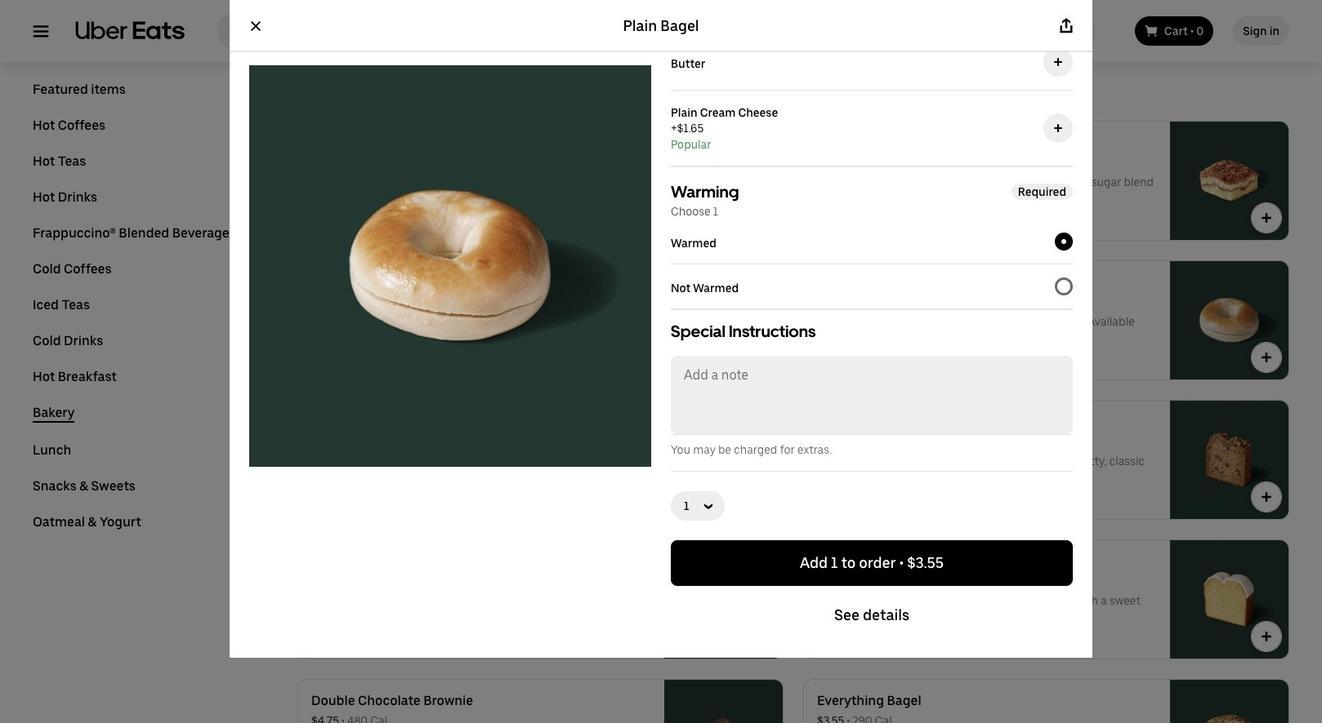 Task type: locate. For each thing, give the bounding box(es) containing it.
cake up icing
[[403, 315, 427, 328]]

0 horizontal spatial vanilla
[[367, 315, 400, 328]]

1 horizontal spatial to
[[841, 555, 856, 572]]

chewy inside semisweet chocolate chips mixed in a thick, chewy cookie--soft on the inside and crunchy on the outside. - vegetarian
[[544, 455, 578, 468]]

classic
[[311, 176, 349, 189], [817, 315, 854, 328]]

drinks inside button
[[64, 333, 103, 349]]

• left 290
[[847, 296, 850, 309]]

cold
[[33, 261, 61, 277], [33, 333, 61, 349]]

and left pecans
[[911, 455, 931, 468]]

drinks inside button
[[58, 190, 97, 205]]

not warmed
[[671, 281, 739, 295]]

warming choose 1
[[671, 182, 739, 218]]

+
[[671, 122, 677, 135]]

• right the order
[[899, 555, 904, 572]]

warmed
[[671, 237, 716, 250], [693, 281, 739, 295]]

crunchy
[[919, 192, 962, 205], [404, 471, 447, 485]]

1 horizontal spatial vanilla
[[490, 315, 523, 328]]

$5.15 inside $5.15 • 410 cal. bananas, walnuts and pecans mixed into a moist, nutty, classic banana bread. - vegetarian
[[817, 436, 843, 449]]

hot down hot teas button at the top left
[[33, 190, 55, 205]]

classic up cream at right
[[817, 315, 854, 328]]

0 horizontal spatial classic
[[311, 176, 349, 189]]

choose down warming on the top of page
[[671, 205, 711, 218]]

with
[[438, 176, 461, 189], [999, 176, 1022, 189], [885, 192, 908, 205], [464, 315, 487, 328], [482, 332, 505, 345], [817, 332, 840, 345], [1075, 595, 1098, 608]]

cold drinks button
[[33, 333, 103, 350]]

iced for iced teas
[[33, 297, 59, 313]]

vanilla up white in the left of the page
[[490, 315, 523, 328]]

everything bagel image
[[1170, 681, 1289, 724]]

cold inside button
[[33, 261, 61, 277]]

chocolate chip cookie image
[[664, 401, 783, 520]]

1 vertical spatial coffees
[[64, 261, 112, 277]]

coffees inside button
[[58, 118, 106, 133]]

& left yogurt
[[88, 515, 97, 530]]

- down thick, at the bottom left
[[530, 471, 536, 485]]

required
[[1018, 185, 1066, 199]]

- left you
[[620, 455, 625, 468]]

snacks
[[33, 479, 77, 494]]

0 horizontal spatial moist,
[[861, 176, 894, 189]]

vanilla up icing
[[367, 315, 400, 328]]

classic inside $3.55 • 290 cal. classic soft, chewy and thick new york–style bagel. available with cream cheese or butter. - vegan
[[817, 315, 854, 328]]

teas down hot coffees button
[[58, 154, 86, 169]]

plus small button for loaf
[[1252, 623, 1281, 652]]

1 down warming on the top of page
[[713, 205, 718, 218]]

hot inside button
[[33, 190, 55, 205]]

1 vertical spatial cake
[[403, 315, 427, 328]]

cal. up "walnuts"
[[873, 436, 892, 449]]

0 horizontal spatial cake
[[403, 315, 427, 328]]

mixed inside semisweet chocolate chips mixed in a thick, chewy cookie--soft on the inside and crunchy on the outside. - vegetarian
[[457, 455, 489, 468]]

1 horizontal spatial moist,
[[1041, 455, 1074, 468]]

topped inside birthday cake pop • 160 cal. bite-sized vanilla cake mixed with vanilla buttercream, dipped in pink chocolaty icing and topped with white sprinkles.
[[442, 332, 479, 345]]

pop
[[400, 275, 424, 290]]

0 vertical spatial choose
[[671, 20, 711, 33]]

0 horizontal spatial $3.55
[[817, 296, 844, 309]]

add 1 to order • $3.55
[[800, 555, 944, 572]]

& for snacks
[[79, 479, 88, 494]]

0 horizontal spatial chewy
[[544, 455, 578, 468]]

cinnamon-
[[1033, 176, 1091, 189]]

1 vertical spatial topped
[[1035, 595, 1073, 608]]

1 horizontal spatial iced
[[817, 554, 843, 570]]

iced inside button
[[33, 297, 59, 313]]

4 hot from the top
[[33, 369, 55, 385]]

kale & mushroom egg bites image
[[664, 0, 783, 42]]

0 vertical spatial cold
[[33, 261, 61, 277]]

teas down the cold coffees button
[[62, 297, 90, 313]]

hot up bakery
[[33, 369, 55, 385]]

sign
[[1243, 25, 1267, 38]]

380
[[853, 156, 873, 169]]

1 vertical spatial iced
[[817, 554, 843, 570]]

0 vertical spatial teas
[[58, 154, 86, 169]]

0 horizontal spatial to
[[730, 20, 741, 33]]

1 vertical spatial bagel
[[887, 694, 921, 709]]

0 vertical spatial &
[[79, 479, 88, 494]]

0 horizontal spatial on
[[311, 471, 325, 485]]

0 vertical spatial bagel
[[660, 17, 699, 34]]

a up outside.
[[504, 455, 510, 468]]

icing.
[[817, 611, 845, 624]]

choose left up
[[671, 20, 711, 33]]

cold inside button
[[33, 333, 61, 349]]

hot for hot coffees
[[33, 118, 55, 133]]

$5.15 • 410 cal. bananas, walnuts and pecans mixed into a moist, nutty, classic banana bread. - vegetarian
[[817, 436, 1145, 485]]

0 horizontal spatial the
[[327, 471, 345, 485]]

1 vertical spatial plain
[[671, 106, 697, 119]]

hot inside button
[[33, 369, 55, 385]]

a right into
[[1032, 455, 1039, 468]]

plus small button for pop
[[746, 343, 775, 373]]

$4.75 • 380 cal.
[[817, 156, 895, 169]]

and inside $5.15 • 410 cal. bananas, walnuts and pecans mixed into a moist, nutty, classic banana bread. - vegetarian
[[911, 455, 931, 468]]

cal. right 290
[[875, 296, 894, 309]]

0 vertical spatial in
[[1270, 25, 1280, 38]]

crunchy down chips
[[404, 471, 447, 485]]

& right the snacks
[[79, 479, 88, 494]]

1 horizontal spatial on
[[450, 471, 463, 485]]

- left vegan
[[817, 348, 822, 361]]

a left golden-
[[573, 176, 579, 189]]

1 horizontal spatial soft,
[[857, 315, 880, 328]]

cake right coffee on the top of the page
[[932, 176, 956, 189]]

quick add image
[[1258, 11, 1275, 28], [753, 350, 769, 366], [1258, 350, 1275, 366], [1258, 489, 1275, 506]]

- inside $5.15 • 410 cal. bananas, walnuts and pecans mixed into a moist, nutty, classic banana bread. - vegetarian
[[894, 471, 900, 485]]

hot up hot drinks on the top left of the page
[[33, 154, 55, 169]]

drinks up breakfast
[[64, 333, 103, 349]]

0 horizontal spatial plain
[[623, 17, 657, 34]]

moist, inside buttery, moist, coffee cake swirled with a cinnamon-sugar blend and finished with a crunchy streusel topping.
[[861, 176, 894, 189]]

0 horizontal spatial iced
[[33, 297, 59, 313]]

snacks & sweets
[[33, 479, 135, 494]]

cal. inside $5.15 • 410 cal. bananas, walnuts and pecans mixed into a moist, nutty, classic banana bread. - vegetarian
[[873, 436, 892, 449]]

bagel inside "everything bagel" link
[[887, 694, 921, 709]]

and inside buttery, moist, coffee cake swirled with a cinnamon-sugar blend and finished with a crunchy streusel topping.
[[817, 192, 837, 205]]

1 horizontal spatial $3.55
[[907, 555, 944, 572]]

2 quick add image from the top
[[1258, 629, 1275, 646]]

details
[[863, 607, 909, 624]]

1 vertical spatial drinks
[[64, 333, 103, 349]]

teas for hot teas
[[58, 154, 86, 169]]

$5.15 up citrusy, on the right
[[817, 575, 843, 588]]

0 vertical spatial $5.15
[[817, 436, 843, 449]]

1 vertical spatial classic
[[817, 315, 854, 328]]

1 vanilla from the left
[[367, 315, 400, 328]]

hot for hot teas
[[33, 154, 55, 169]]

hot
[[33, 118, 55, 133], [33, 154, 55, 169], [33, 190, 55, 205], [33, 369, 55, 385]]

and right icing
[[419, 332, 439, 345]]

sized
[[337, 315, 364, 328]]

classic
[[1109, 455, 1145, 468]]

quick add image
[[1258, 210, 1275, 226], [1258, 629, 1275, 646]]

0
[[1197, 25, 1204, 38]]

iced left lemon
[[817, 554, 843, 570]]

and down the buttery,
[[817, 192, 837, 205]]

1 horizontal spatial topped
[[1035, 595, 1073, 608]]

coffees down featured items button
[[58, 118, 106, 133]]

0 vertical spatial chewy
[[883, 315, 917, 328]]

1 horizontal spatial in
[[637, 315, 646, 328]]

$3.55 left 290
[[817, 296, 844, 309]]

hot up hot teas
[[33, 118, 55, 133]]

hot teas button
[[33, 154, 86, 170]]

choose inside warming choose 1
[[671, 205, 711, 218]]

plain up '$1.65'
[[671, 106, 697, 119]]

0 vertical spatial $3.55
[[817, 296, 844, 309]]

white
[[507, 332, 536, 345]]

share ios button
[[1047, 7, 1086, 46]]

cal. down the order
[[874, 575, 894, 588]]

1 vertical spatial moist,
[[1041, 455, 1074, 468]]

cream
[[700, 106, 736, 119]]

0 vertical spatial topped
[[442, 332, 479, 345]]

0 vertical spatial to
[[730, 20, 741, 33]]

0 horizontal spatial in
[[492, 455, 502, 468]]

bagel up butter
[[660, 17, 699, 34]]

york–style
[[996, 315, 1051, 328]]

warming
[[671, 182, 739, 202]]

moist, left the nutty,
[[1041, 455, 1074, 468]]

moist, up finished
[[861, 176, 894, 189]]

bakery button
[[33, 405, 75, 423]]

classic up the brown in the left of the page
[[311, 176, 349, 189]]

1 horizontal spatial 1
[[831, 555, 838, 572]]

0 horizontal spatial 1
[[713, 205, 718, 218]]

$5.15
[[817, 436, 843, 449], [817, 575, 843, 588]]

1 vertical spatial $5.15
[[817, 575, 843, 588]]

0 vertical spatial crunchy
[[919, 192, 962, 205]]

0 horizontal spatial topped
[[442, 332, 479, 345]]

1 horizontal spatial plain
[[671, 106, 697, 119]]

soft, left the flaky
[[463, 176, 486, 189]]

- inside $3.55 • 290 cal. classic soft, chewy and thick new york–style bagel. available with cream cheese or butter. - vegan
[[817, 348, 822, 361]]

1 horizontal spatial vegetarian
[[538, 471, 607, 485]]

bagel inside dialog dialog
[[660, 17, 699, 34]]

navigation
[[33, 82, 258, 551]]

1 quick add image from the top
[[1258, 210, 1275, 226]]

the left outside.
[[466, 471, 484, 485]]

0 vertical spatial cake
[[932, 176, 956, 189]]

0 vertical spatial drinks
[[58, 190, 97, 205]]

drinks up frappuccino®
[[58, 190, 97, 205]]

chewy up cheese
[[883, 315, 917, 328]]

0 horizontal spatial bagel
[[660, 17, 699, 34]]

glazed doughnut image
[[664, 541, 783, 659]]

cake
[[367, 275, 397, 290]]

0 vertical spatial quick add image
[[1258, 210, 1275, 226]]

0 horizontal spatial soft,
[[463, 176, 486, 189]]

1 horizontal spatial chewy
[[883, 315, 917, 328]]

$3.55 up moist
[[907, 555, 944, 572]]

chips
[[426, 455, 455, 468]]

1 vertical spatial &
[[88, 515, 97, 530]]

to up 450
[[841, 555, 856, 572]]

vegetarian down the cookie-
[[538, 471, 607, 485]]

deliver to image
[[227, 21, 240, 41]]

warmed down warming choose 1
[[671, 237, 716, 250]]

soft, inside $3.55 • 290 cal. classic soft, chewy and thick new york–style bagel. available with cream cheese or butter. - vegan
[[857, 315, 880, 328]]

coffees down frappuccino®
[[64, 261, 112, 277]]

0 horizontal spatial vegetarian
[[316, 208, 385, 221]]

• left 450
[[846, 575, 849, 588]]

1 vertical spatial choose
[[671, 205, 711, 218]]

1 horizontal spatial the
[[466, 471, 484, 485]]

and up or
[[919, 315, 939, 328]]

2 horizontal spatial cake
[[1008, 595, 1032, 608]]

cold for cold drinks
[[33, 333, 61, 349]]

plain left choose up to 12
[[623, 17, 657, 34]]

cal. inside birthday cake pop • 160 cal. bite-sized vanilla cake mixed with vanilla buttercream, dipped in pink chocolaty icing and topped with white sprinkles.
[[369, 296, 388, 309]]

plain
[[623, 17, 657, 34], [671, 106, 697, 119]]

$5.15 up bananas, in the right bottom of the page
[[817, 436, 843, 449]]

banana walnut & pecan loaf image
[[1170, 401, 1289, 520]]

1 horizontal spatial classic
[[817, 315, 854, 328]]

to for 12
[[730, 20, 741, 33]]

cheese
[[738, 106, 778, 119]]

to for order
[[841, 555, 856, 572]]

0 vertical spatial plain
[[623, 17, 657, 34]]

plain bagel
[[623, 17, 699, 34]]

iced for iced lemon loaf $5.15 • 450 cal.
[[817, 554, 843, 570]]

0 vertical spatial moist,
[[861, 176, 894, 189]]

chocolaty
[[336, 332, 388, 345]]

cold coffees button
[[33, 261, 112, 278]]

hot breakfast button
[[33, 369, 117, 386]]

- down "walnuts"
[[894, 471, 900, 485]]

-
[[311, 208, 316, 221], [817, 348, 822, 361], [620, 455, 625, 468], [530, 471, 536, 485], [894, 471, 900, 485]]

and inside $3.55 • 290 cal. classic soft, chewy and thick new york–style bagel. available with cream cheese or butter. - vegan
[[919, 315, 939, 328]]

birthday cake pop image
[[664, 261, 783, 380]]

on down chips
[[450, 471, 463, 485]]

1 vertical spatial cold
[[33, 333, 61, 349]]

oatmeal & yogurt button
[[33, 515, 141, 531]]

1 vertical spatial soft,
[[857, 315, 880, 328]]

beverages
[[172, 226, 236, 241]]

& inside button
[[88, 515, 97, 530]]

iced inside iced lemon loaf $5.15 • 450 cal.
[[817, 554, 843, 570]]

1 the from the left
[[327, 471, 345, 485]]

and down chocolate
[[382, 471, 402, 485]]

in right 'dipped'
[[637, 315, 646, 328]]

1 vertical spatial $3.55
[[907, 555, 944, 572]]

bagel.
[[1053, 315, 1085, 328]]

add
[[800, 555, 828, 572]]

cal. right the '380'
[[876, 156, 895, 169]]

1 vertical spatial crunchy
[[404, 471, 447, 485]]

1 $5.15 from the top
[[817, 436, 843, 449]]

in right sign
[[1270, 25, 1280, 38]]

be
[[718, 444, 731, 457]]

cake right the pound
[[1008, 595, 1032, 608]]

$5.15 inside iced lemon loaf $5.15 • 450 cal.
[[817, 575, 843, 588]]

2 hot from the top
[[33, 154, 55, 169]]

iced up 'cold drinks' in the left top of the page
[[33, 297, 59, 313]]

to left 12
[[730, 20, 741, 33]]

vanilla
[[367, 315, 400, 328], [490, 315, 523, 328]]

bagel
[[660, 17, 699, 34], [887, 694, 921, 709]]

coffees inside button
[[64, 261, 112, 277]]

crunchy down coffee on the top of the page
[[919, 192, 962, 205]]

butter croissant image
[[664, 122, 783, 240]]

$3.55 inside dialog dialog
[[907, 555, 944, 572]]

a up topping.
[[1024, 176, 1030, 189]]

dreams gourmet link
[[217, 11, 387, 51]]

and right layers
[[550, 176, 570, 189]]

the down semisweet
[[327, 471, 345, 485]]

warmed right the not
[[693, 281, 739, 295]]

&
[[79, 479, 88, 494], [88, 515, 97, 530]]

vegetarian down crust.
[[316, 208, 385, 221]]

1 horizontal spatial crunchy
[[919, 192, 962, 205]]

everything bagel link
[[804, 681, 1289, 724]]

oatmeal & yogurt
[[33, 515, 141, 530]]

1 vertical spatial teas
[[62, 297, 90, 313]]

a left sweet
[[1101, 595, 1107, 608]]

• left 160
[[342, 296, 345, 309]]

1 vertical spatial 1
[[831, 555, 838, 572]]

1 vertical spatial to
[[841, 555, 856, 572]]

1 vertical spatial quick add image
[[1258, 629, 1275, 646]]

cal. down cake
[[369, 296, 388, 309]]

avocado spread image
[[1170, 0, 1289, 42]]

swirled
[[959, 176, 996, 189]]

1 cold from the top
[[33, 261, 61, 277]]

1 choose from the top
[[671, 20, 711, 33]]

2 horizontal spatial vegetarian
[[902, 471, 971, 485]]

& inside button
[[79, 479, 88, 494]]

2 choose from the top
[[671, 205, 711, 218]]

iced teas
[[33, 297, 90, 313]]

hot breakfast
[[33, 369, 117, 385]]

quick add image for 410
[[1258, 489, 1275, 506]]

• left 410
[[846, 436, 849, 449]]

vegan
[[825, 348, 864, 361]]

hot coffees
[[33, 118, 106, 133]]

cal.
[[876, 156, 895, 169], [369, 296, 388, 309], [875, 296, 894, 309], [873, 436, 892, 449], [874, 575, 894, 588]]

0 vertical spatial soft,
[[463, 176, 486, 189]]

1 on from the left
[[311, 471, 325, 485]]

1 right add
[[831, 555, 838, 572]]

2 vertical spatial cake
[[1008, 595, 1032, 608]]

2 vanilla from the left
[[490, 315, 523, 328]]

2 $5.15 from the top
[[817, 575, 843, 588]]

2 cold from the top
[[33, 333, 61, 349]]

0 vertical spatial classic
[[311, 176, 349, 189]]

a inside semisweet chocolate chips mixed in a thick, chewy cookie--soft on the inside and crunchy on the outside. - vegetarian
[[504, 455, 510, 468]]

a down coffee on the top of the page
[[910, 192, 917, 205]]

2 horizontal spatial in
[[1270, 25, 1280, 38]]

and
[[550, 176, 570, 189], [817, 192, 837, 205], [919, 315, 939, 328], [419, 332, 439, 345], [911, 455, 931, 468], [382, 471, 402, 485]]

dreams gourmet
[[247, 25, 339, 38]]

0 horizontal spatial crunchy
[[404, 471, 447, 485]]

topped right the pound
[[1035, 595, 1073, 608]]

plain inside plain cream cheese + $1.65 popular
[[671, 106, 697, 119]]

0 vertical spatial iced
[[33, 297, 59, 313]]

bagel right everything
[[887, 694, 921, 709]]

1 vertical spatial in
[[637, 315, 646, 328]]

classic inside classic butter croissant with soft, flaky layers and a golden- brown crust.
[[311, 176, 349, 189]]

soft, up cream at right
[[857, 315, 880, 328]]

pink
[[311, 332, 334, 345]]

cold down the iced teas button
[[33, 333, 61, 349]]

quick add image inside plus small button
[[1258, 629, 1275, 646]]

1 horizontal spatial bagel
[[887, 694, 921, 709]]

cal. inside iced lemon loaf $5.15 • 450 cal.
[[874, 575, 894, 588]]

0 vertical spatial coffees
[[58, 118, 106, 133]]

vegetarian down pecans
[[902, 471, 971, 485]]

1 horizontal spatial cake
[[932, 176, 956, 189]]

cold up iced teas
[[33, 261, 61, 277]]

-vegetarian
[[311, 208, 385, 221]]

1 vertical spatial chewy
[[544, 455, 578, 468]]

topped right icing
[[442, 332, 479, 345]]

chewy right thick, at the bottom left
[[544, 455, 578, 468]]

sign in link
[[1233, 16, 1289, 46]]

special
[[671, 322, 726, 342]]

a inside $5.15 • 410 cal. bananas, walnuts and pecans mixed into a moist, nutty, classic banana bread. - vegetarian
[[1032, 455, 1039, 468]]

buttercream,
[[526, 315, 595, 328]]

quick add image for 290
[[1258, 350, 1275, 366]]

cal. inside $3.55 • 290 cal. classic soft, chewy and thick new york–style bagel. available with cream cheese or butter. - vegan
[[875, 296, 894, 309]]

0 vertical spatial 1
[[713, 205, 718, 218]]

cold coffees
[[33, 261, 112, 277]]

butter
[[351, 176, 384, 189]]

quick add image for buttery, moist, coffee cake swirled with a cinnamon-sugar blend and finished with a crunchy streusel topping.
[[1258, 210, 1275, 226]]

cold drinks
[[33, 333, 103, 349]]

1 hot from the top
[[33, 118, 55, 133]]

mixed inside $5.15 • 410 cal. bananas, walnuts and pecans mixed into a moist, nutty, classic banana bread. - vegetarian
[[975, 455, 1007, 468]]

on down semisweet
[[311, 471, 325, 485]]

plus small button for 410
[[1252, 483, 1281, 512]]

3 hot from the top
[[33, 190, 55, 205]]

iced lemon loaf $5.15 • 450 cal.
[[817, 554, 919, 588]]

vegetarian
[[316, 208, 385, 221], [538, 471, 607, 485], [902, 471, 971, 485]]

in up outside.
[[492, 455, 502, 468]]

2 vertical spatial in
[[492, 455, 502, 468]]



Task type: vqa. For each thing, say whether or not it's contained in the screenshot.
the bottommost Peppers
no



Task type: describe. For each thing, give the bounding box(es) containing it.
citrusy, buttery, moist lemon pound cake topped with a sweet icing.
[[817, 595, 1141, 624]]

$3.55 inside $3.55 • 290 cal. classic soft, chewy and thick new york–style bagel. available with cream cheese or butter. - vegan
[[817, 296, 844, 309]]

birthday
[[311, 275, 364, 290]]

• inside dialog dialog
[[899, 555, 904, 572]]

450
[[851, 575, 872, 588]]

drinks for cold drinks
[[64, 333, 103, 349]]

cake inside buttery, moist, coffee cake swirled with a cinnamon-sugar blend and finished with a crunchy streusel topping.
[[932, 176, 956, 189]]

mixed inside birthday cake pop • 160 cal. bite-sized vanilla cake mixed with vanilla buttercream, dipped in pink chocolaty icing and topped with white sprinkles.
[[430, 315, 462, 328]]

1 inside warming choose 1
[[713, 205, 718, 218]]

featured items button
[[33, 82, 126, 98]]

iced lemon loaf image
[[1170, 541, 1289, 659]]

cal. for $3.55
[[875, 296, 894, 309]]

hot for hot breakfast
[[33, 369, 55, 385]]

cart
[[1164, 25, 1188, 38]]

up
[[713, 20, 727, 33]]

cinnamon coffee cake image
[[1170, 122, 1289, 240]]

dreams
[[247, 25, 288, 38]]

sprinkles.
[[539, 332, 588, 345]]

vegetarian inside semisweet chocolate chips mixed in a thick, chewy cookie--soft on the inside and crunchy on the outside. - vegetarian
[[538, 471, 607, 485]]

buttery, moist, coffee cake swirled with a cinnamon-sugar blend and finished with a crunchy streusel topping.
[[817, 176, 1154, 205]]

cal. for $5.15
[[873, 436, 892, 449]]

cal. for $4.75
[[876, 156, 895, 169]]

buttery,
[[859, 595, 901, 608]]

icing
[[391, 332, 416, 345]]

1 vertical spatial warmed
[[693, 281, 739, 295]]

plain cream cheese + $1.65 popular
[[671, 106, 778, 151]]

cream
[[842, 332, 876, 345]]

new
[[970, 315, 994, 328]]

yogurt
[[100, 515, 141, 530]]

not
[[671, 281, 691, 295]]

lunch button
[[33, 443, 71, 459]]

$1.65
[[677, 122, 704, 135]]

cake inside birthday cake pop • 160 cal. bite-sized vanilla cake mixed with vanilla buttercream, dipped in pink chocolaty icing and topped with white sprinkles.
[[403, 315, 427, 328]]

plain for plain cream cheese + $1.65 popular
[[671, 106, 697, 119]]

outside.
[[486, 471, 528, 485]]

• inside birthday cake pop • 160 cal. bite-sized vanilla cake mixed with vanilla buttercream, dipped in pink chocolaty icing and topped with white sprinkles.
[[342, 296, 345, 309]]

hot drinks button
[[33, 190, 97, 206]]

popular
[[671, 138, 711, 151]]

walnuts
[[867, 455, 909, 468]]

• inside iced lemon loaf $5.15 • 450 cal.
[[846, 575, 849, 588]]

you
[[671, 444, 691, 457]]

• inside $3.55 • 290 cal. classic soft, chewy and thick new york–style bagel. available with cream cheese or butter. - vegan
[[847, 296, 850, 309]]

see details button
[[671, 593, 1073, 639]]

everything
[[817, 694, 884, 709]]

crunchy inside buttery, moist, coffee cake swirled with a cinnamon-sugar blend and finished with a crunchy streusel topping.
[[919, 192, 962, 205]]

quick add image for citrusy, buttery, moist lemon pound cake topped with a sweet icing.
[[1258, 629, 1275, 646]]

• left the '380'
[[847, 156, 851, 169]]

brown
[[311, 192, 344, 205]]

hot drinks
[[33, 190, 97, 205]]

hot for hot drinks
[[33, 190, 55, 205]]

bananas,
[[817, 455, 865, 468]]

cold for cold coffees
[[33, 261, 61, 277]]

share ios image
[[1058, 18, 1074, 34]]

navigation containing featured items
[[33, 82, 258, 551]]

butter.
[[932, 332, 967, 345]]

butter
[[671, 57, 705, 70]]

banana
[[817, 471, 857, 485]]

chewy inside $3.55 • 290 cal. classic soft, chewy and thick new york–style bagel. available with cream cheese or butter. - vegan
[[883, 315, 917, 328]]

lemon
[[846, 554, 889, 570]]

bagel for plain bagel
[[660, 17, 699, 34]]

dialog dialog
[[230, 0, 1092, 659]]

160
[[347, 296, 366, 309]]

bread.
[[859, 471, 892, 485]]

coffee
[[896, 176, 930, 189]]

flaky
[[489, 176, 514, 189]]

$4.75
[[817, 156, 845, 169]]

soft
[[625, 455, 646, 468]]

• inside $5.15 • 410 cal. bananas, walnuts and pecans mixed into a moist, nutty, classic banana bread. - vegetarian
[[846, 436, 849, 449]]

crunchy inside semisweet chocolate chips mixed in a thick, chewy cookie--soft on the inside and crunchy on the outside. - vegetarian
[[404, 471, 447, 485]]

and inside classic butter croissant with soft, flaky layers and a golden- brown crust.
[[550, 176, 570, 189]]

cake inside 'citrusy, buttery, moist lemon pound cake topped with a sweet icing.'
[[1008, 595, 1032, 608]]

snacks & sweets button
[[33, 479, 135, 495]]

quick add image inside the plus small link
[[1258, 11, 1275, 28]]

double chocolate brownie
[[311, 694, 473, 709]]

close image
[[249, 20, 262, 33]]

order
[[859, 555, 896, 572]]

dipped
[[597, 315, 634, 328]]

oatmeal
[[33, 515, 85, 530]]

sign in
[[1243, 25, 1280, 38]]

thick
[[942, 315, 968, 328]]

double
[[311, 694, 355, 709]]

a inside 'citrusy, buttery, moist lemon pound cake topped with a sweet icing.'
[[1101, 595, 1107, 608]]

0 vertical spatial warmed
[[671, 237, 716, 250]]

in inside birthday cake pop • 160 cal. bite-sized vanilla cake mixed with vanilla buttercream, dipped in pink chocolaty icing and topped with white sprinkles.
[[637, 315, 646, 328]]

thick,
[[513, 455, 542, 468]]

quick add image for pop
[[753, 350, 769, 366]]

may
[[693, 444, 716, 457]]

croissant
[[387, 176, 435, 189]]

2 the from the left
[[466, 471, 484, 485]]

bite-
[[311, 315, 337, 328]]

pound
[[971, 595, 1006, 608]]

2 on from the left
[[450, 471, 463, 485]]

iced teas button
[[33, 297, 90, 314]]

moist, inside $5.15 • 410 cal. bananas, walnuts and pecans mixed into a moist, nutty, classic banana bread. - vegetarian
[[1041, 455, 1074, 468]]

pecans
[[934, 455, 972, 468]]

with inside classic butter croissant with soft, flaky layers and a golden- brown crust.
[[438, 176, 461, 189]]

double chocolate brownie image
[[664, 681, 783, 724]]

coffees for hot coffees
[[58, 118, 106, 133]]

vegetarian inside $5.15 • 410 cal. bananas, walnuts and pecans mixed into a moist, nutty, classic banana bread. - vegetarian
[[902, 471, 971, 485]]

and inside birthday cake pop • 160 cal. bite-sized vanilla cake mixed with vanilla buttercream, dipped in pink chocolaty icing and topped with white sprinkles.
[[419, 332, 439, 345]]

soft, inside classic butter croissant with soft, flaky layers and a golden- brown crust.
[[463, 176, 486, 189]]

with inside 'citrusy, buttery, moist lemon pound cake topped with a sweet icing.'
[[1075, 595, 1098, 608]]

instructions
[[729, 322, 816, 342]]

sweets
[[91, 479, 135, 494]]

for
[[780, 444, 795, 457]]

uber eats home image
[[75, 21, 185, 41]]

• left 0
[[1190, 25, 1194, 38]]

main navigation menu image
[[33, 23, 49, 39]]

loaf
[[891, 554, 919, 570]]

buttery,
[[817, 176, 859, 189]]

items
[[91, 82, 126, 97]]

teas for iced teas
[[62, 297, 90, 313]]

special instructions
[[671, 322, 816, 342]]

lemon
[[936, 595, 969, 608]]

& for oatmeal
[[88, 515, 97, 530]]

bagel for everything bagel
[[887, 694, 921, 709]]

plain for plain bagel
[[623, 17, 657, 34]]

cookie-
[[581, 455, 620, 468]]

and inside semisweet chocolate chips mixed in a thick, chewy cookie--soft on the inside and crunchy on the outside. - vegetarian
[[382, 471, 402, 485]]

chocolate
[[372, 455, 424, 468]]

topped inside 'citrusy, buttery, moist lemon pound cake topped with a sweet icing.'
[[1035, 595, 1073, 608]]

bakery
[[33, 405, 75, 421]]

plus small button for 290
[[1252, 343, 1281, 373]]

layers
[[517, 176, 548, 189]]

plain bagel image
[[1170, 261, 1289, 380]]

- down the brown in the left of the page
[[311, 208, 316, 221]]

in inside semisweet chocolate chips mixed in a thick, chewy cookie--soft on the inside and crunchy on the outside. - vegetarian
[[492, 455, 502, 468]]

with inside $3.55 • 290 cal. classic soft, chewy and thick new york–style bagel. available with cream cheese or butter. - vegan
[[817, 332, 840, 345]]

charged
[[734, 444, 777, 457]]

featured items
[[33, 82, 126, 97]]

or
[[918, 332, 929, 345]]

a inside classic butter croissant with soft, flaky layers and a golden- brown crust.
[[573, 176, 579, 189]]

gourmet
[[291, 25, 339, 38]]

blend
[[1124, 176, 1154, 189]]

citrusy,
[[817, 595, 857, 608]]

crust.
[[347, 192, 376, 205]]

semisweet chocolate chips mixed in a thick, chewy cookie--soft on the inside and crunchy on the outside. - vegetarian link
[[298, 401, 783, 523]]

coffees for cold coffees
[[64, 261, 112, 277]]

290
[[853, 296, 872, 309]]

drinks for hot drinks
[[58, 190, 97, 205]]

plus small link
[[804, 0, 1289, 45]]

finished
[[840, 192, 883, 205]]

Add a note text field
[[672, 358, 1071, 433]]



